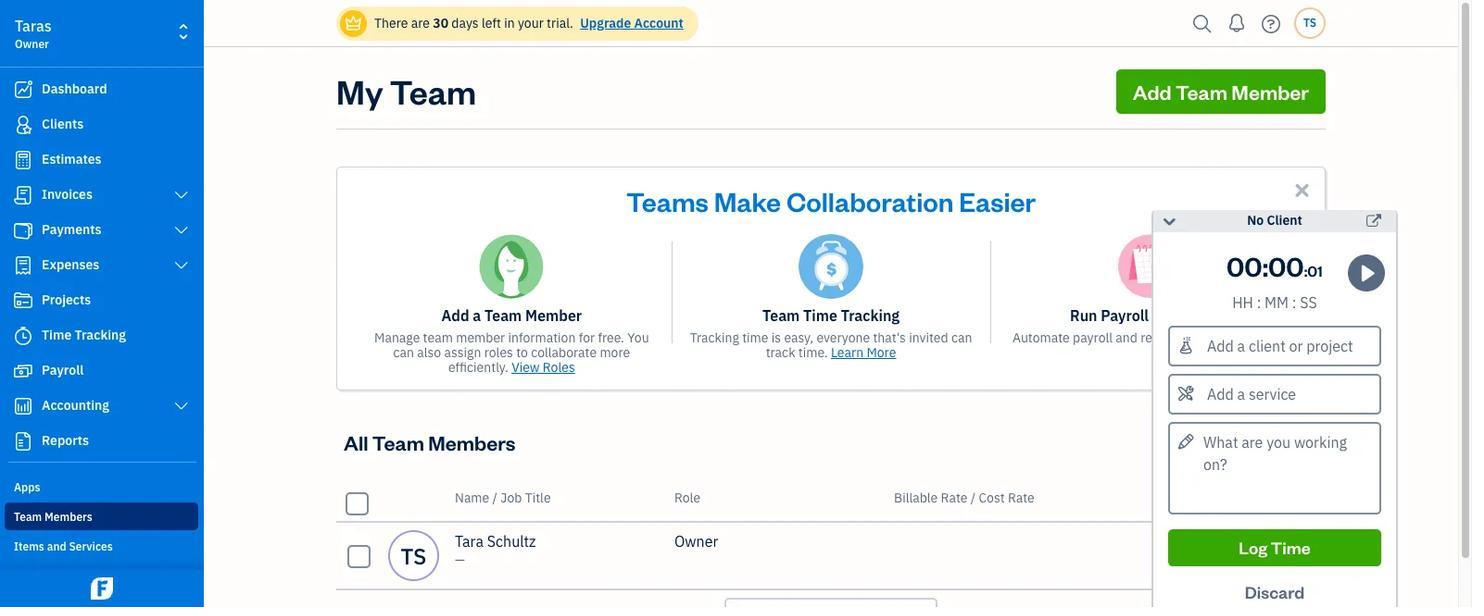 Task type: vqa. For each thing, say whether or not it's contained in the screenshot.
Gary's
no



Task type: locate. For each thing, give the bounding box(es) containing it.
members inside the team members link
[[45, 510, 92, 524]]

members
[[428, 430, 516, 456], [45, 510, 92, 524]]

role
[[674, 490, 700, 507]]

can inside tracking time is easy, everyone that's invited can track time.
[[951, 330, 972, 346]]

expenses
[[42, 257, 99, 273]]

1 chevron large down image from the top
[[173, 188, 190, 203]]

1 vertical spatial time
[[42, 327, 72, 344]]

team right all
[[372, 430, 424, 456]]

0 horizontal spatial ts
[[401, 541, 427, 571]]

add team member button
[[1116, 69, 1326, 114]]

owner down taras
[[15, 37, 49, 51]]

00 up hh
[[1227, 248, 1262, 283]]

1 horizontal spatial members
[[428, 430, 516, 456]]

members up name
[[428, 430, 516, 456]]

discard button
[[1168, 574, 1381, 608]]

1 rate from the left
[[941, 490, 968, 507]]

run payroll effortlessly automate payroll and reporting. explore payroll
[[1012, 307, 1288, 346]]

accounting
[[42, 397, 109, 414]]

0 vertical spatial member
[[1231, 79, 1309, 105]]

1 00 from the left
[[1227, 248, 1262, 283]]

items
[[14, 540, 44, 554]]

tracking left time
[[690, 330, 739, 346]]

0 vertical spatial chevron large down image
[[173, 188, 190, 203]]

0 horizontal spatial and
[[47, 540, 66, 554]]

taras owner
[[15, 17, 52, 51]]

your
[[518, 15, 544, 31]]

chevron large down image down invoices link
[[173, 223, 190, 238]]

project image
[[12, 292, 34, 310]]

0 horizontal spatial /
[[492, 490, 497, 507]]

upgrade account link
[[576, 15, 684, 31]]

0 vertical spatial ts
[[1303, 16, 1316, 30]]

efficiently.
[[448, 359, 508, 376]]

ts button
[[1294, 7, 1326, 39]]

report image
[[12, 433, 34, 451]]

2 horizontal spatial tracking
[[841, 307, 900, 325]]

team down 30
[[390, 69, 476, 113]]

apps link
[[5, 473, 198, 501]]

estimates
[[42, 151, 101, 168]]

days
[[451, 15, 479, 31]]

members up items and services in the left of the page
[[45, 510, 92, 524]]

owner inside taras owner
[[15, 37, 49, 51]]

team down apps
[[14, 510, 42, 524]]

0 vertical spatial add
[[1133, 79, 1172, 105]]

tracking time is easy, everyone that's invited can track time.
[[690, 330, 972, 361]]

chevron large down image inside payments link
[[173, 223, 190, 238]]

go to help image
[[1256, 10, 1286, 38]]

to
[[516, 345, 528, 361]]

time
[[742, 330, 768, 346]]

tracking down projects "link"
[[75, 327, 126, 344]]

0 vertical spatial time
[[803, 307, 837, 325]]

add a team member
[[441, 307, 582, 325]]

time right log
[[1271, 537, 1311, 559]]

0 horizontal spatial members
[[45, 510, 92, 524]]

0 horizontal spatial can
[[393, 345, 414, 361]]

and
[[1116, 330, 1138, 346], [47, 540, 66, 554]]

tracking inside tracking time is easy, everyone that's invited can track time.
[[690, 330, 739, 346]]

payroll down hh : mm : ss
[[1248, 330, 1288, 346]]

1 vertical spatial payroll
[[1248, 330, 1288, 346]]

time for team
[[803, 307, 837, 325]]

/ left cost on the bottom right of the page
[[971, 490, 976, 507]]

ts inside dropdown button
[[1303, 16, 1316, 30]]

0 horizontal spatial tracking
[[75, 327, 126, 344]]

rate right cost on the bottom right of the page
[[1008, 490, 1035, 507]]

dashboard
[[42, 81, 107, 97]]

0 horizontal spatial 00
[[1227, 248, 1262, 283]]

0 horizontal spatial time
[[42, 327, 72, 344]]

services
[[69, 540, 113, 554]]

3 chevron large down image from the top
[[173, 258, 190, 273]]

expenses link
[[5, 249, 198, 283]]

owner
[[15, 37, 49, 51], [674, 533, 718, 551]]

1 horizontal spatial and
[[1116, 330, 1138, 346]]

2 horizontal spatial time
[[1271, 537, 1311, 559]]

member
[[1231, 79, 1309, 105], [525, 307, 582, 325]]

schultz
[[487, 533, 536, 551]]

time right the timer image
[[42, 327, 72, 344]]

1 vertical spatial and
[[47, 540, 66, 554]]

rate left cost on the bottom right of the page
[[941, 490, 968, 507]]

00 left 01
[[1268, 248, 1304, 283]]

0 horizontal spatial member
[[525, 307, 582, 325]]

0 horizontal spatial rate
[[941, 490, 968, 507]]

invoice image
[[12, 186, 34, 205]]

2 vertical spatial time
[[1271, 537, 1311, 559]]

my team
[[336, 69, 476, 113]]

: right hh
[[1257, 294, 1261, 312]]

money image
[[12, 362, 34, 381]]

payroll up the accounting
[[42, 362, 84, 379]]

1 vertical spatial member
[[525, 307, 582, 325]]

00
[[1227, 248, 1262, 283], [1268, 248, 1304, 283]]

rate
[[941, 490, 968, 507], [1008, 490, 1035, 507]]

0 horizontal spatial owner
[[15, 37, 49, 51]]

1 horizontal spatial can
[[951, 330, 972, 346]]

chevron large down image for payments
[[173, 223, 190, 238]]

1 horizontal spatial 00
[[1268, 248, 1304, 283]]

collapse timer details image
[[1161, 210, 1178, 233]]

notifications image
[[1222, 5, 1252, 42]]

team time tracking image
[[799, 234, 863, 299]]

dashboard image
[[12, 81, 34, 99]]

01
[[1307, 261, 1323, 281]]

1 vertical spatial add
[[441, 307, 469, 325]]

1 horizontal spatial time
[[803, 307, 837, 325]]

team
[[390, 69, 476, 113], [1176, 79, 1228, 105], [484, 307, 522, 325], [762, 307, 800, 325], [372, 430, 424, 456], [14, 510, 42, 524]]

add a team member image
[[479, 234, 544, 299]]

chevron large down image up payments link
[[173, 188, 190, 203]]

reports
[[42, 433, 89, 449]]

time for log
[[1271, 537, 1311, 559]]

payroll up payroll
[[1101, 307, 1149, 325]]

my
[[336, 69, 383, 113]]

client
[[1267, 212, 1302, 229]]

1 horizontal spatial member
[[1231, 79, 1309, 105]]

0 horizontal spatial payroll
[[42, 362, 84, 379]]

1 horizontal spatial rate
[[1008, 490, 1035, 507]]

1 horizontal spatial ts
[[1303, 16, 1316, 30]]

and right payroll
[[1116, 330, 1138, 346]]

is
[[771, 330, 781, 346]]

1 vertical spatial owner
[[674, 533, 718, 551]]

time up easy,
[[803, 307, 837, 325]]

invited
[[909, 330, 948, 346]]

in
[[504, 15, 515, 31]]

no client
[[1247, 212, 1302, 229]]

payroll
[[1101, 307, 1149, 325], [1248, 330, 1288, 346], [42, 362, 84, 379]]

assign
[[444, 345, 481, 361]]

resume timer image
[[1355, 263, 1380, 285]]

add inside add team member button
[[1133, 79, 1172, 105]]

2 vertical spatial chevron large down image
[[173, 258, 190, 273]]

: left ss
[[1292, 294, 1297, 312]]

manage
[[374, 330, 420, 346]]

payroll inside "link"
[[42, 362, 84, 379]]

1 horizontal spatial tracking
[[690, 330, 739, 346]]

1 vertical spatial chevron large down image
[[173, 223, 190, 238]]

chevron large down image inside expenses link
[[173, 258, 190, 273]]

ts right go to help image
[[1303, 16, 1316, 30]]

1 vertical spatial ts
[[401, 541, 427, 571]]

: up ss
[[1304, 261, 1307, 281]]

payments link
[[5, 214, 198, 247]]

search image
[[1188, 10, 1217, 38]]

0 vertical spatial owner
[[15, 37, 49, 51]]

tracking
[[841, 307, 900, 325], [75, 327, 126, 344], [690, 330, 739, 346]]

member down go to help image
[[1231, 79, 1309, 105]]

estimate image
[[12, 151, 34, 170]]

easier
[[959, 183, 1036, 219]]

for
[[579, 330, 595, 346]]

member
[[456, 330, 505, 346]]

2 chevron large down image from the top
[[173, 223, 190, 238]]

bank connections image
[[14, 569, 198, 584]]

log time button
[[1168, 530, 1381, 567]]

name
[[455, 490, 489, 507]]

roles
[[484, 345, 513, 361]]

0 vertical spatial payroll
[[1101, 307, 1149, 325]]

/ left 'job'
[[492, 490, 497, 507]]

2 / from the left
[[971, 490, 976, 507]]

member up 'information'
[[525, 307, 582, 325]]

apps
[[14, 481, 40, 495]]

1 horizontal spatial /
[[971, 490, 976, 507]]

ts left —
[[401, 541, 427, 571]]

billable
[[894, 490, 938, 507]]

team down search image
[[1176, 79, 1228, 105]]

trial.
[[547, 15, 573, 31]]

hh : mm : ss
[[1232, 294, 1317, 312]]

tracking up that's
[[841, 307, 900, 325]]

0 vertical spatial and
[[1116, 330, 1138, 346]]

chevron large down image down payments link
[[173, 258, 190, 273]]

effortlessly
[[1152, 307, 1231, 325]]

owner down role
[[674, 533, 718, 551]]

crown image
[[344, 13, 363, 33]]

chevron large down image
[[173, 188, 190, 203], [173, 223, 190, 238], [173, 258, 190, 273]]

add
[[1133, 79, 1172, 105], [441, 307, 469, 325]]

can right the invited
[[951, 330, 972, 346]]

2 horizontal spatial payroll
[[1248, 330, 1288, 346]]

team members
[[14, 510, 92, 524]]

payment image
[[12, 221, 34, 240]]

account
[[634, 15, 684, 31]]

there are 30 days left in your trial. upgrade account
[[374, 15, 684, 31]]

0 horizontal spatial add
[[441, 307, 469, 325]]

chevron large down image for invoices
[[173, 188, 190, 203]]

2 00 from the left
[[1268, 248, 1304, 283]]

can left also
[[393, 345, 414, 361]]

run payroll effortlessly image
[[1118, 234, 1183, 299]]

dashboard link
[[5, 73, 198, 107]]

1 horizontal spatial owner
[[674, 533, 718, 551]]

and right items
[[47, 540, 66, 554]]

free.
[[598, 330, 624, 346]]

1 horizontal spatial add
[[1133, 79, 1172, 105]]

What are you working on? text field
[[1168, 422, 1381, 515]]

chevron large down image
[[173, 399, 190, 414]]

no
[[1247, 212, 1264, 229]]

time tracking link
[[5, 320, 198, 353]]

projects link
[[5, 284, 198, 318]]

time inside button
[[1271, 537, 1311, 559]]

team right a
[[484, 307, 522, 325]]

mm
[[1265, 294, 1289, 312]]

can inside the manage team member information for free. you can also assign roles to collaborate more efficiently.
[[393, 345, 414, 361]]

1 vertical spatial members
[[45, 510, 92, 524]]

timer image
[[12, 327, 34, 346]]

2 vertical spatial payroll
[[42, 362, 84, 379]]



Task type: describe. For each thing, give the bounding box(es) containing it.
Add a client or project text field
[[1170, 328, 1379, 365]]

log
[[1239, 537, 1268, 559]]

you
[[627, 330, 649, 346]]

payroll link
[[5, 355, 198, 388]]

reports link
[[5, 425, 198, 459]]

projects
[[42, 292, 91, 308]]

member inside button
[[1231, 79, 1309, 105]]

chart image
[[12, 397, 34, 416]]

cost
[[979, 490, 1005, 507]]

title
[[525, 490, 551, 507]]

job
[[501, 490, 522, 507]]

can for team time tracking
[[951, 330, 972, 346]]

and inside run payroll effortlessly automate payroll and reporting. explore payroll
[[1116, 330, 1138, 346]]

learn more
[[831, 345, 896, 361]]

and inside 'link'
[[47, 540, 66, 554]]

freshbooks image
[[87, 578, 117, 600]]

all team members
[[344, 430, 516, 456]]

team inside main element
[[14, 510, 42, 524]]

that's
[[873, 330, 906, 346]]

learn
[[831, 345, 864, 361]]

—
[[455, 552, 465, 569]]

team members link
[[5, 503, 198, 531]]

information
[[508, 330, 576, 346]]

time inside main element
[[42, 327, 72, 344]]

hh
[[1232, 294, 1253, 312]]

more
[[867, 345, 896, 361]]

ss
[[1300, 294, 1317, 312]]

clients
[[42, 116, 84, 132]]

: up hh : mm : ss
[[1262, 248, 1268, 283]]

all
[[344, 430, 368, 456]]

run
[[1070, 307, 1097, 325]]

team time tracking
[[762, 307, 900, 325]]

0 vertical spatial members
[[428, 430, 516, 456]]

close image
[[1291, 180, 1313, 201]]

invoices
[[42, 186, 93, 203]]

chevron large down image for expenses
[[173, 258, 190, 273]]

add for add team member
[[1133, 79, 1172, 105]]

can for add a team member
[[393, 345, 414, 361]]

more
[[600, 345, 630, 361]]

make
[[714, 183, 781, 219]]

upgrade
[[580, 15, 631, 31]]

collaboration
[[786, 183, 954, 219]]

explore
[[1201, 330, 1245, 346]]

name / job title
[[455, 490, 551, 507]]

2 rate from the left
[[1008, 490, 1035, 507]]

log time
[[1239, 537, 1311, 559]]

a
[[473, 307, 481, 325]]

client image
[[12, 116, 34, 134]]

collaborate
[[531, 345, 597, 361]]

00 : 00 : 01
[[1227, 248, 1323, 283]]

expense image
[[12, 257, 34, 275]]

view roles
[[512, 359, 575, 376]]

1 horizontal spatial payroll
[[1101, 307, 1149, 325]]

taras
[[15, 17, 52, 35]]

Add a service text field
[[1170, 376, 1379, 413]]

team inside button
[[1176, 79, 1228, 105]]

teams
[[626, 183, 709, 219]]

team
[[423, 330, 453, 346]]

track
[[766, 345, 795, 361]]

roles
[[543, 359, 575, 376]]

estimates link
[[5, 144, 198, 177]]

accounting link
[[5, 390, 198, 423]]

view
[[512, 359, 540, 376]]

manage team member information for free. you can also assign roles to collaborate more efficiently.
[[374, 330, 649, 376]]

payments
[[42, 221, 101, 238]]

open in new window image
[[1366, 210, 1381, 233]]

teams make collaboration easier
[[626, 183, 1036, 219]]

discard
[[1245, 582, 1304, 603]]

: inside 00 : 00 : 01
[[1304, 261, 1307, 281]]

billable rate / cost rate
[[894, 490, 1035, 507]]

main element
[[0, 0, 264, 608]]

are
[[411, 15, 430, 31]]

time.
[[798, 345, 828, 361]]

there
[[374, 15, 408, 31]]

tara
[[455, 533, 484, 551]]

left
[[482, 15, 501, 31]]

add for add a team member
[[441, 307, 469, 325]]

tracking inside main element
[[75, 327, 126, 344]]

add team member
[[1133, 79, 1309, 105]]

invoices link
[[5, 179, 198, 212]]

team up 'is'
[[762, 307, 800, 325]]

items and services link
[[5, 533, 198, 560]]

items and services
[[14, 540, 113, 554]]

tara schultz —
[[455, 533, 536, 569]]

easy,
[[784, 330, 814, 346]]

reporting.
[[1141, 330, 1198, 346]]

1 / from the left
[[492, 490, 497, 507]]



